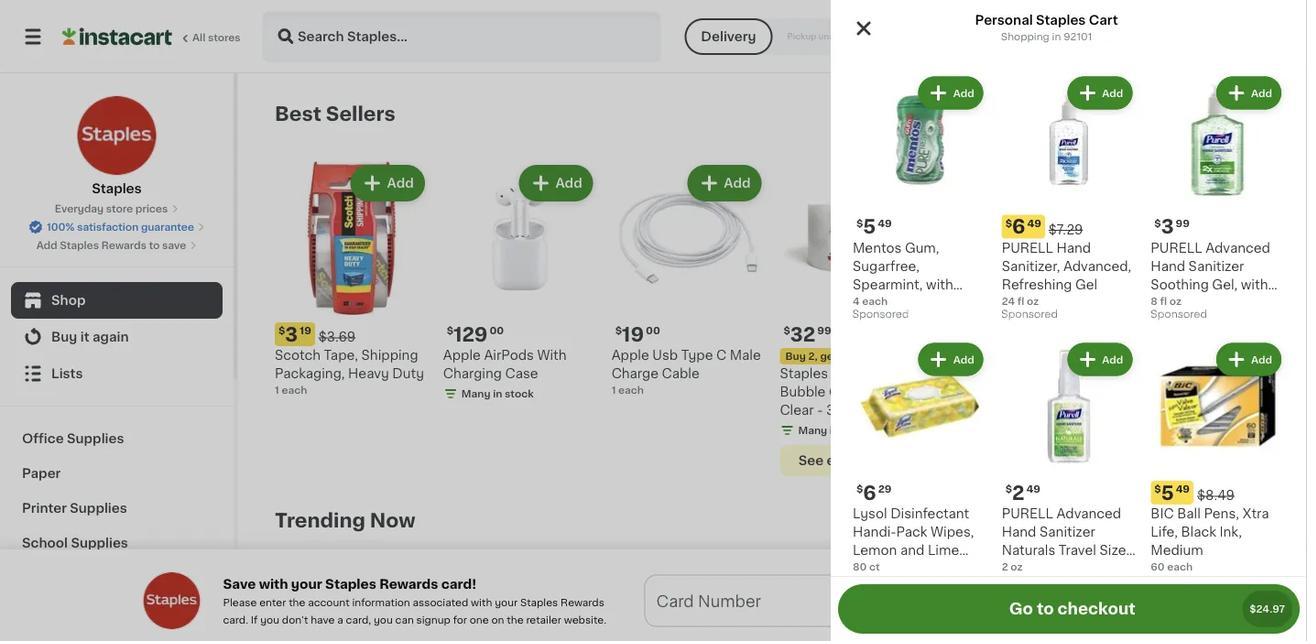 Task type: locate. For each thing, give the bounding box(es) containing it.
purell advanced hand sanitizer soothing gel, with aloe and vitamin e
[[1151, 241, 1270, 309]]

0 horizontal spatial and
[[901, 544, 925, 557]]

49 inside '$ 5 49 $8.49 bic ball pens, xtra life, black ink, medium 60 each'
[[1176, 484, 1190, 494]]

$ up charmin
[[1121, 326, 1127, 336]]

hand up 'naturals'
[[1002, 526, 1037, 539]]

0 horizontal spatial ct
[[869, 562, 880, 572]]

staples logo image
[[76, 95, 157, 176], [142, 572, 201, 630]]

$ 2 49
[[1006, 483, 1041, 502]]

1 vertical spatial size
[[1100, 544, 1126, 557]]

0 horizontal spatial free
[[627, 595, 661, 611]]

sanitizer up travel
[[1040, 526, 1095, 539]]

pack
[[896, 526, 928, 539]]

1 horizontal spatial 1
[[612, 385, 616, 395]]

2 horizontal spatial 1
[[840, 351, 844, 361]]

0 vertical spatial all
[[1094, 107, 1109, 120]]

0 horizontal spatial to
[[149, 240, 160, 251]]

the right on
[[507, 615, 524, 625]]

oz down refreshing
[[1027, 296, 1039, 306]]

0 horizontal spatial 1
[[275, 385, 279, 395]]

6 for $ 6 29
[[863, 483, 877, 502]]

1 inside $ 3 19 $3.69 scotch tape, shipping packaging, heavy duty 1 each
[[275, 385, 279, 395]]

80 ct
[[853, 562, 880, 572]]

all left (10+)
[[1097, 514, 1112, 527]]

$ left 29
[[857, 484, 863, 494]]

delivery inside button
[[701, 30, 756, 43]]

1 apple from the left
[[443, 349, 481, 362]]

staples up 92101 at top
[[1036, 14, 1086, 27]]

and inside lysol disinfectant handi-pack wipes, lemon and lime blossom
[[901, 544, 925, 557]]

product group
[[853, 73, 987, 325], [1002, 73, 1136, 325], [1151, 73, 1285, 325], [275, 161, 429, 397], [443, 161, 597, 405], [612, 161, 765, 397], [780, 161, 934, 476], [949, 161, 1102, 438], [1117, 161, 1271, 438], [853, 339, 987, 591], [1002, 339, 1136, 591], [1151, 339, 1285, 574], [275, 568, 429, 641], [443, 568, 597, 641], [612, 568, 765, 641], [780, 568, 934, 641], [949, 568, 1102, 641], [1117, 568, 1271, 641]]

0 vertical spatial hand
[[1057, 241, 1091, 254]]

1 vertical spatial -
[[817, 404, 823, 417]]

19
[[622, 325, 644, 344], [1127, 325, 1149, 344], [300, 326, 311, 336]]

0 vertical spatial ct
[[970, 403, 980, 413]]

sponsored badge image for 6
[[853, 576, 908, 586]]

$ up 'naturals'
[[1006, 484, 1012, 494]]

0 vertical spatial 5
[[863, 217, 876, 236]]

19 up the scotch
[[300, 326, 311, 336]]

buy left '2,'
[[786, 351, 806, 361]]

$ inside the $ 6 49
[[1006, 218, 1012, 228]]

hand
[[1057, 241, 1091, 254], [1151, 260, 1186, 272], [1002, 526, 1037, 539]]

1 horizontal spatial 00
[[646, 326, 660, 336]]

$ inside $ 3 19 $3.69 scotch tape, shipping packaging, heavy duty 1 each
[[279, 326, 285, 336]]

all
[[1094, 107, 1109, 120], [1097, 514, 1112, 527]]

1 vertical spatial sanitizer
[[1040, 526, 1095, 539]]

save
[[223, 578, 256, 590]]

hand inside purell advanced hand sanitizer soothing gel, with aloe and vitamin e
[[1151, 260, 1186, 272]]

$ for $ 6 29
[[857, 484, 863, 494]]

with up e on the right top of the page
[[1241, 278, 1268, 291]]

apple up 'charging'
[[443, 349, 481, 362]]

(10+)
[[1115, 514, 1148, 527]]

0 horizontal spatial rewards
[[101, 240, 146, 251]]

supplies for office supplies
[[67, 432, 124, 445]]

with up extract
[[926, 278, 953, 291]]

$ for $ 2 49
[[1006, 484, 1012, 494]]

advanced up travel
[[1057, 508, 1121, 520]]

3 inside $ 3 19 $3.69 scotch tape, shipping packaging, heavy duty 1 each
[[285, 325, 298, 344]]

buy inside buy it again link
[[51, 331, 77, 344]]

stock down charmin ultra strong toilet paper, 18 mega roll
[[1179, 422, 1207, 432]]

buy
[[51, 331, 77, 344], [786, 351, 806, 361]]

$ up the buy 2, get 1 free on the right bottom of page
[[784, 326, 790, 336]]

0 horizontal spatial 2
[[1002, 562, 1008, 572]]

product group containing 32
[[780, 161, 934, 476]]

heavy
[[348, 367, 389, 380]]

all for best sellers
[[1094, 107, 1109, 120]]

- left '3/16"'
[[817, 404, 823, 417]]

1 horizontal spatial advanced
[[1206, 241, 1270, 254]]

savings
[[750, 595, 810, 611]]

$6.49 original price: $7.29 element
[[1002, 215, 1136, 238]]

1 item carousel region from the top
[[275, 95, 1271, 487]]

$ up bic
[[1155, 484, 1161, 494]]

in down $ 10 tru red 1/3 cut tab letter size manila file folder 100 ct
[[998, 422, 1008, 432]]

many down roll
[[1135, 422, 1164, 432]]

1 horizontal spatial free
[[847, 351, 868, 361]]

for
[[453, 615, 467, 625]]

apple usb type c male charge cable 1 each
[[612, 349, 761, 395]]

99 inside $ 3 99
[[1176, 218, 1190, 228]]

sponsored badge image down the green
[[853, 309, 908, 320]]

hand for 2
[[1002, 526, 1037, 539]]

free up st59156
[[847, 351, 868, 361]]

supplies down printer supplies link
[[71, 537, 128, 550]]

st59156
[[832, 367, 887, 380]]

1 horizontal spatial to
[[1037, 601, 1054, 617]]

delivery button
[[685, 18, 773, 55]]

1 fl from the left
[[1018, 296, 1025, 306]]

6 up sanitizer,
[[1012, 217, 1026, 236]]

$ up soothing
[[1155, 218, 1161, 228]]

$ 5 49
[[857, 217, 892, 236]]

store
[[106, 204, 133, 214]]

0 vertical spatial 3
[[1161, 217, 1174, 236]]

0 horizontal spatial 99
[[817, 326, 832, 336]]

00 right 129
[[490, 326, 504, 336]]

0 vertical spatial -
[[905, 386, 911, 398]]

hand inside purell advanced hand sanitizer naturals travel size pump
[[1002, 526, 1037, 539]]

0 vertical spatial your
[[291, 578, 322, 590]]

0 horizontal spatial 19
[[300, 326, 311, 336]]

advanced inside purell advanced hand sanitizer soothing gel, with aloe and vitamin e
[[1206, 241, 1270, 254]]

0 horizontal spatial 5
[[863, 217, 876, 236]]

ultra
[[1175, 349, 1205, 362]]

$ up the scotch
[[279, 326, 285, 336]]

$ up mentos
[[857, 218, 863, 228]]

$ inside $ 32 99
[[784, 326, 790, 336]]

1 horizontal spatial 99
[[1176, 218, 1190, 228]]

1 vertical spatial your
[[495, 598, 518, 608]]

shopping
[[1001, 32, 1050, 42]]

each down charge
[[618, 385, 644, 395]]

apple for apple usb type c male charge cable 1 each
[[612, 349, 649, 362]]

apple inside apple airpods with charging case
[[443, 349, 481, 362]]

purell down $ 3 99 on the top of page
[[1151, 241, 1203, 254]]

49 inside the $ 6 49
[[1027, 218, 1041, 228]]

1 horizontal spatial you
[[374, 615, 393, 625]]

$ for $ 6 49
[[1006, 218, 1012, 228]]

0 horizontal spatial x
[[863, 404, 870, 417]]

gum,
[[905, 241, 939, 254]]

staples up bubble
[[780, 367, 828, 380]]

1 vertical spatial ct
[[869, 562, 880, 572]]

rewards up website.
[[561, 598, 605, 608]]

sponsored badge image inside product group
[[1002, 576, 1057, 586]]

$ inside '$ 5 49 $8.49 bic ball pens, xtra life, black ink, medium 60 each'
[[1155, 484, 1161, 494]]

product group containing 10
[[949, 161, 1102, 438]]

you down information
[[374, 615, 393, 625]]

purell inside purell advanced hand sanitizer soothing gel, with aloe and vitamin e
[[1151, 241, 1203, 254]]

staples up retailer
[[520, 598, 558, 608]]

1 vertical spatial supplies
[[70, 502, 127, 515]]

and down pack
[[901, 544, 925, 557]]

1 vertical spatial staples logo image
[[142, 572, 201, 630]]

signup
[[416, 615, 451, 625]]

bic
[[1151, 508, 1174, 520]]

add staples rewards to save link
[[36, 238, 197, 253]]

99 right 32
[[817, 326, 832, 336]]

rewards down 100% satisfaction guarantee
[[101, 240, 146, 251]]

0 horizontal spatial hand
[[1002, 526, 1037, 539]]

save
[[162, 240, 186, 251]]

and down soothing
[[1183, 296, 1207, 309]]

1 vertical spatial buy
[[786, 351, 806, 361]]

0 horizontal spatial 6
[[863, 483, 877, 502]]

0 horizontal spatial buy
[[51, 331, 77, 344]]

00 for 19
[[646, 326, 660, 336]]

purell up sanitizer,
[[1002, 241, 1053, 254]]

with
[[537, 349, 567, 362]]

00 inside $ 19 00
[[646, 326, 660, 336]]

e
[[1262, 296, 1270, 309]]

2 horizontal spatial rewards
[[561, 598, 605, 608]]

size inside $ 10 tru red 1/3 cut tab letter size manila file folder 100 ct
[[990, 367, 1017, 380]]

$ inside $ 2 49
[[1006, 484, 1012, 494]]

fl right 24
[[1018, 296, 1025, 306]]

18
[[1199, 367, 1213, 380]]

10
[[959, 325, 981, 344]]

2 vertical spatial rewards
[[561, 598, 605, 608]]

stores
[[208, 33, 241, 43]]

49 up purell advanced hand sanitizer naturals travel size pump
[[1027, 484, 1041, 494]]

1 vertical spatial hand
[[1151, 260, 1186, 272]]

purell hand sanitizer, advanced, refreshing gel 24 fl oz
[[1002, 241, 1132, 306]]

office supplies link
[[11, 421, 223, 456]]

6 left 29
[[863, 483, 877, 502]]

ct right 100
[[970, 403, 980, 413]]

go
[[1009, 601, 1033, 617]]

$ for $ 3 99
[[1155, 218, 1161, 228]]

1 down charge
[[612, 385, 616, 395]]

ct right the 80
[[869, 562, 880, 572]]

paper link
[[11, 456, 223, 491]]

buy for buy 2, get 1 free
[[786, 351, 806, 361]]

see eligible items
[[799, 454, 915, 467]]

service type group
[[685, 18, 882, 55]]

92101
[[1064, 32, 1092, 42]]

close image
[[1141, 590, 1159, 608]]

to right go
[[1037, 601, 1054, 617]]

staples up account
[[325, 578, 376, 590]]

delivery by 11:05am
[[1048, 30, 1188, 43]]

49 up mentos
[[878, 218, 892, 228]]

view up travel
[[1062, 514, 1094, 527]]

oz down soothing
[[1170, 296, 1182, 306]]

0 vertical spatial free
[[847, 351, 868, 361]]

many down 100
[[967, 422, 996, 432]]

your up on
[[495, 598, 518, 608]]

free inside treatment tracker modal "dialog"
[[627, 595, 661, 611]]

instacart logo image
[[62, 26, 172, 48]]

1 vertical spatial the
[[507, 615, 524, 625]]

advanced up gel,
[[1206, 241, 1270, 254]]

99 for 32
[[817, 326, 832, 336]]

1 vertical spatial 5
[[1161, 483, 1174, 503]]

1 00 from the left
[[490, 326, 504, 336]]

1 horizontal spatial 6
[[1012, 217, 1026, 236]]

lists
[[51, 367, 83, 380]]

3 for scotch tape, shipping packaging, heavy duty
[[285, 325, 298, 344]]

view left (30+)
[[1059, 107, 1091, 120]]

$ 10 tru red 1/3 cut tab letter size manila file folder 100 ct
[[949, 325, 1088, 413]]

$ for $ 5 49
[[857, 218, 863, 228]]

product group containing 2
[[1002, 339, 1136, 591]]

49 for 6
[[1027, 218, 1041, 228]]

1 horizontal spatial 2
[[1012, 483, 1025, 502]]

0 vertical spatial advanced
[[1206, 241, 1270, 254]]

charging
[[443, 367, 502, 380]]

1 vertical spatial item carousel region
[[275, 502, 1271, 641]]

0 vertical spatial view
[[1059, 107, 1091, 120]]

staples logo image up 'everyday store prices' link
[[76, 95, 157, 176]]

$ inside $ 19 00
[[615, 326, 622, 336]]

1 horizontal spatial your
[[495, 598, 518, 608]]

product group containing 129
[[443, 161, 597, 405]]

all stores link
[[62, 11, 242, 62]]

size down view all (10+) popup button
[[1100, 544, 1126, 557]]

$ up 'charging'
[[447, 326, 454, 336]]

0 vertical spatial supplies
[[67, 432, 124, 445]]

to
[[149, 240, 160, 251], [1037, 601, 1054, 617]]

all left (30+)
[[1094, 107, 1109, 120]]

1 vertical spatial view
[[1062, 514, 1094, 527]]

1 horizontal spatial and
[[1183, 296, 1207, 309]]

bubble
[[780, 386, 826, 398]]

2 up 'naturals'
[[1012, 483, 1025, 502]]

$ for $ 19
[[1121, 326, 1127, 336]]

lists link
[[11, 355, 223, 392]]

with inside mentos gum, sugarfree, spearmint, with green tea extract
[[926, 278, 953, 291]]

purell down $ 2 49
[[1002, 508, 1053, 520]]

$ inside $ 10 tru red 1/3 cut tab letter size manila file folder 100 ct
[[952, 326, 959, 336]]

sponsored badge image
[[853, 309, 908, 320], [1002, 309, 1057, 320], [1151, 310, 1206, 320], [853, 576, 908, 586], [1002, 576, 1057, 586]]

0 vertical spatial 6
[[1012, 217, 1026, 236]]

1 horizontal spatial apple
[[612, 349, 649, 362]]

2 horizontal spatial 19
[[1127, 325, 1149, 344]]

0 horizontal spatial delivery
[[701, 30, 756, 43]]

1 horizontal spatial rewards
[[379, 578, 438, 590]]

1 horizontal spatial 19
[[622, 325, 644, 344]]

$ 3 99
[[1155, 217, 1190, 236]]

00 up usb
[[646, 326, 660, 336]]

49 inside $ 5 49
[[878, 218, 892, 228]]

staples logo image left card.
[[142, 572, 201, 630]]

1 horizontal spatial sanitizer
[[1189, 260, 1244, 272]]

purell
[[1002, 241, 1053, 254], [1151, 241, 1203, 254], [1002, 508, 1053, 520]]

$24.97
[[1250, 604, 1285, 614]]

99 up purell advanced hand sanitizer soothing gel, with aloe and vitamin e
[[1176, 218, 1190, 228]]

sponsored badge image down "blossom" on the bottom right of page
[[853, 576, 908, 586]]

19 up charmin
[[1127, 325, 1149, 344]]

add
[[953, 88, 974, 98], [1102, 88, 1123, 98], [1251, 88, 1273, 98], [387, 177, 414, 190], [556, 177, 582, 190], [724, 177, 751, 190], [892, 177, 919, 190], [1061, 177, 1088, 190], [1229, 177, 1256, 190], [36, 240, 57, 251], [953, 354, 974, 364], [1102, 354, 1123, 364], [1251, 354, 1273, 364], [387, 583, 414, 596], [724, 583, 751, 596], [892, 583, 919, 596], [1061, 583, 1088, 596], [1229, 583, 1256, 596]]

$ inside $ 129 00
[[447, 326, 454, 336]]

80
[[853, 562, 867, 572]]

0 horizontal spatial the
[[289, 598, 305, 608]]

supplies up the school supplies link
[[70, 502, 127, 515]]

sanitizer for 2
[[1040, 526, 1095, 539]]

delivery for delivery
[[701, 30, 756, 43]]

1 horizontal spatial the
[[507, 615, 524, 625]]

the up don't
[[289, 598, 305, 608]]

each down packaging,
[[282, 385, 307, 395]]

stock down '3/16"'
[[842, 425, 871, 435]]

each inside $ 3 19 $3.69 scotch tape, shipping packaging, heavy duty 1 each
[[282, 385, 307, 395]]

buy left it
[[51, 331, 77, 344]]

item carousel region containing best sellers
[[275, 95, 1271, 487]]

2 item carousel region from the top
[[275, 502, 1271, 641]]

best sellers
[[275, 104, 396, 123]]

1 vertical spatial advanced
[[1057, 508, 1121, 520]]

3/16"
[[826, 404, 860, 417]]

sanitizer for 3
[[1189, 260, 1244, 272]]

apple for apple airpods with charging case
[[443, 349, 481, 362]]

0 horizontal spatial your
[[291, 578, 322, 590]]

lemon
[[853, 544, 897, 557]]

100%
[[47, 222, 75, 232]]

None search field
[[262, 11, 661, 62]]

0 horizontal spatial you
[[260, 615, 279, 625]]

2 00 from the left
[[646, 326, 660, 336]]

0 vertical spatial and
[[1183, 296, 1207, 309]]

00 inside $ 129 00
[[490, 326, 504, 336]]

main content
[[0, 73, 1307, 641]]

0 vertical spatial buy
[[51, 331, 77, 344]]

99 inside $ 32 99
[[817, 326, 832, 336]]

in down apple airpods with charging case
[[493, 389, 502, 399]]

0 horizontal spatial sanitizer
[[1040, 526, 1095, 539]]

naturals
[[1002, 544, 1056, 557]]

1 vertical spatial 6
[[863, 483, 877, 502]]

1 vertical spatial and
[[901, 544, 925, 557]]

49 for bic ball pens, xtra life, black ink, medium
[[1176, 484, 1190, 494]]

supplies
[[67, 432, 124, 445], [70, 502, 127, 515], [71, 537, 128, 550]]

00 for 129
[[490, 326, 504, 336]]

0 vertical spatial item carousel region
[[275, 95, 1271, 487]]

you right if
[[260, 615, 279, 625]]

1 vertical spatial 99
[[817, 326, 832, 336]]

ball
[[1177, 508, 1201, 520]]

black
[[1181, 526, 1217, 539]]

oz inside purell hand sanitizer, advanced, refreshing gel 24 fl oz
[[1027, 296, 1039, 306]]

1 vertical spatial free
[[627, 595, 661, 611]]

1 horizontal spatial size
[[1100, 544, 1126, 557]]

many in stock down apple airpods with charging case
[[462, 389, 534, 399]]

view all (30+) button
[[1052, 95, 1168, 132]]

$ inside the "$ 6 29"
[[857, 484, 863, 494]]

1 horizontal spatial fl
[[1160, 296, 1167, 306]]

$ up charge
[[615, 326, 622, 336]]

0 vertical spatial the
[[289, 598, 305, 608]]

free
[[847, 351, 868, 361], [627, 595, 661, 611]]

save with your staples rewards card! please enter the account information associated with your staples rewards card. if you don't have a card, you can signup for one on the retailer website.
[[223, 578, 607, 625]]

aloe
[[1151, 296, 1180, 309]]

free right getting
[[627, 595, 661, 611]]

many in stock down "paper,"
[[1135, 422, 1207, 432]]

0 vertical spatial sanitizer
[[1189, 260, 1244, 272]]

3 up soothing
[[1161, 217, 1174, 236]]

to left save
[[149, 240, 160, 251]]

$ inside $ 3 99
[[1155, 218, 1161, 228]]

xtra
[[1243, 508, 1269, 520]]

49 inside $ 2 49
[[1027, 484, 1041, 494]]

sugarfree,
[[853, 260, 920, 272]]

delivery
[[1048, 30, 1107, 43], [701, 30, 756, 43]]

purell inside purell advanced hand sanitizer naturals travel size pump
[[1002, 508, 1053, 520]]

2 vertical spatial supplies
[[71, 537, 128, 550]]

advanced for 3
[[1206, 241, 1270, 254]]

$ inside $ 19
[[1121, 326, 1127, 336]]

scotch
[[275, 349, 321, 362]]

2 apple from the left
[[612, 349, 649, 362]]

5 inside '$ 5 49 $8.49 bic ball pens, xtra life, black ink, medium 60 each'
[[1161, 483, 1174, 503]]

sanitizer,
[[1002, 260, 1060, 272]]

in left 92101 at top
[[1052, 32, 1061, 42]]

0 horizontal spatial size
[[990, 367, 1017, 380]]

0 vertical spatial to
[[149, 240, 160, 251]]

0 vertical spatial rewards
[[101, 240, 146, 251]]

2 you from the left
[[374, 615, 393, 625]]

many
[[462, 389, 491, 399], [967, 422, 996, 432], [1135, 422, 1164, 432], [798, 425, 827, 435]]

sponsored badge image down pump
[[1002, 576, 1057, 586]]

many in stock
[[462, 389, 534, 399], [967, 422, 1039, 432], [1135, 422, 1207, 432], [798, 425, 871, 435]]

0 horizontal spatial 00
[[490, 326, 504, 336]]

sponsored badge image down aloe
[[1151, 310, 1206, 320]]

1 vertical spatial rewards
[[379, 578, 438, 590]]

1 down packaging,
[[275, 385, 279, 395]]

supplies for printer supplies
[[70, 502, 127, 515]]

all
[[192, 33, 205, 43]]

item carousel region
[[275, 95, 1271, 487], [275, 502, 1271, 641]]

fl right 8
[[1160, 296, 1167, 306]]

1 horizontal spatial 5
[[1161, 483, 1174, 503]]

getting
[[563, 595, 624, 611]]

0 horizontal spatial oz
[[1011, 562, 1023, 572]]

gel,
[[1212, 278, 1238, 291]]

6 for $ 6 49
[[1012, 217, 1026, 236]]

$ inside $ 5 49
[[857, 218, 863, 228]]

0 horizontal spatial fl
[[1018, 296, 1025, 306]]

mentos
[[853, 241, 902, 254]]

wipes,
[[931, 526, 974, 539]]

with inside purell advanced hand sanitizer soothing gel, with aloe and vitamin e
[[1241, 278, 1268, 291]]

clear
[[780, 404, 814, 417]]

1 horizontal spatial hand
[[1057, 241, 1091, 254]]

19 for $ 19
[[1127, 325, 1149, 344]]

0 horizontal spatial apple
[[443, 349, 481, 362]]

1 horizontal spatial oz
[[1027, 296, 1039, 306]]

- right cushioning
[[905, 386, 911, 398]]

0 horizontal spatial 3
[[285, 325, 298, 344]]

sponsored badge image for 2
[[1002, 576, 1057, 586]]

you're getting free delivery!
[[508, 595, 737, 611]]

sanitizer
[[1189, 260, 1244, 272], [1040, 526, 1095, 539]]

0 horizontal spatial advanced
[[1057, 508, 1121, 520]]

applied
[[814, 595, 873, 611]]

personal staples cart shopping in 92101
[[975, 14, 1118, 42]]

apple up charge
[[612, 349, 649, 362]]

3 up the scotch
[[285, 325, 298, 344]]

apple inside apple usb type c male charge cable 1 each
[[612, 349, 649, 362]]

size down 1/3
[[990, 367, 1017, 380]]

2 down 'naturals'
[[1002, 562, 1008, 572]]

each inside apple usb type c male charge cable 1 each
[[618, 385, 644, 395]]

checkout
[[1058, 601, 1136, 617]]

1 vertical spatial 3
[[285, 325, 298, 344]]

5 up mentos
[[863, 217, 876, 236]]

advanced inside purell advanced hand sanitizer naturals travel size pump
[[1057, 508, 1121, 520]]

2 horizontal spatial hand
[[1151, 260, 1186, 272]]

size inside purell advanced hand sanitizer naturals travel size pump
[[1100, 544, 1126, 557]]

x left 12"
[[863, 404, 870, 417]]

oz down 'naturals'
[[1011, 562, 1023, 572]]

sanitizer up gel,
[[1189, 260, 1244, 272]]

duty
[[392, 367, 424, 380]]

sanitizer inside purell advanced hand sanitizer naturals travel size pump
[[1040, 526, 1095, 539]]

1 horizontal spatial buy
[[786, 351, 806, 361]]

0 vertical spatial staples logo image
[[76, 95, 157, 176]]

1 you from the left
[[260, 615, 279, 625]]

sanitizer inside purell advanced hand sanitizer soothing gel, with aloe and vitamin e
[[1189, 260, 1244, 272]]

1 horizontal spatial 3
[[1161, 217, 1174, 236]]



Task type: describe. For each thing, give the bounding box(es) containing it.
tape,
[[324, 349, 358, 362]]

stock down case on the bottom left
[[505, 389, 534, 399]]

prices
[[135, 204, 168, 214]]

19 inside $ 3 19 $3.69 scotch tape, shipping packaging, heavy duty 1 each
[[300, 326, 311, 336]]

$ 6 29
[[857, 483, 892, 502]]

everyday
[[55, 204, 104, 214]]

Card Number text field
[[645, 576, 974, 626]]

129
[[454, 325, 488, 344]]

19 for $ 19 00
[[622, 325, 644, 344]]

vitamin
[[1210, 296, 1259, 309]]

school supplies
[[22, 537, 128, 550]]

1 vertical spatial to
[[1037, 601, 1054, 617]]

29
[[878, 484, 892, 494]]

ink,
[[1220, 526, 1242, 539]]

more button
[[988, 588, 1060, 617]]

$ for $ 32 99
[[784, 326, 790, 336]]

$ 129 00
[[447, 325, 504, 344]]

shop link
[[11, 282, 223, 319]]

many in stock down folder on the right bottom of page
[[967, 422, 1039, 432]]

2,
[[808, 351, 818, 361]]

sponsored badge image down 24
[[1002, 309, 1057, 320]]

don't
[[282, 615, 308, 625]]

with up "enter"
[[259, 578, 288, 590]]

many in stock down '3/16"'
[[798, 425, 871, 435]]

continue
[[1019, 593, 1095, 608]]

200'
[[780, 422, 809, 435]]

cut
[[1023, 349, 1046, 362]]

view for best sellers
[[1059, 107, 1091, 120]]

5 for 5
[[863, 217, 876, 236]]

usb
[[653, 349, 678, 362]]

many down clear
[[798, 425, 827, 435]]

on
[[492, 615, 504, 625]]

school
[[22, 537, 68, 550]]

view all (30+)
[[1059, 107, 1148, 120]]

staples up 'everyday store prices' link
[[92, 182, 142, 195]]

see eligible items button
[[780, 445, 934, 476]]

2 x from the left
[[896, 404, 903, 417]]

staples logo image inside main content
[[142, 572, 201, 630]]

1 inside apple usb type c male charge cable 1 each
[[612, 385, 616, 395]]

each inside '$ 5 49 $8.49 bic ball pens, xtra life, black ink, medium 60 each'
[[1167, 562, 1193, 572]]

1/3
[[1001, 349, 1019, 362]]

all for trending now
[[1097, 514, 1112, 527]]

hand for 3
[[1151, 260, 1186, 272]]

100% satisfaction guarantee
[[47, 222, 194, 232]]

• savings applied at checkout.
[[740, 595, 974, 611]]

fl inside purell hand sanitizer, advanced, refreshing gel 24 fl oz
[[1018, 296, 1025, 306]]

with up the one
[[471, 598, 492, 608]]

sponsored badge image for 3
[[1151, 310, 1206, 320]]

soothing
[[1151, 278, 1209, 291]]

2 horizontal spatial oz
[[1170, 296, 1182, 306]]

100% satisfaction guarantee button
[[28, 216, 205, 235]]

see
[[799, 454, 824, 467]]

49 for 2
[[1027, 484, 1041, 494]]

treatment tracker modal dialog
[[238, 575, 1307, 641]]

many down 'charging'
[[462, 389, 491, 399]]

advanced,
[[1064, 260, 1132, 272]]

$ for $ 10 tru red 1/3 cut tab letter size manila file folder 100 ct
[[952, 326, 959, 336]]

type
[[681, 349, 713, 362]]

main content containing best sellers
[[0, 73, 1307, 641]]

12"
[[873, 404, 893, 417]]

purell inside purell hand sanitizer, advanced, refreshing gel 24 fl oz
[[1002, 241, 1053, 254]]

airpods
[[484, 349, 534, 362]]

satisfaction
[[77, 222, 139, 232]]

8 fl oz
[[1151, 296, 1182, 306]]

tab
[[1049, 349, 1072, 362]]

by
[[1110, 30, 1128, 43]]

can
[[395, 615, 414, 625]]

purell for 3
[[1151, 241, 1203, 254]]

3 for 3
[[1161, 217, 1174, 236]]

eligible
[[827, 454, 875, 467]]

purell for 2
[[1002, 508, 1053, 520]]

$ 6 49
[[1006, 217, 1041, 236]]

49 for 5
[[878, 218, 892, 228]]

5 for bic ball pens, xtra life, black ink, medium
[[1161, 483, 1174, 503]]

trending now
[[275, 511, 415, 530]]

$ 3 19 $3.69 scotch tape, shipping packaging, heavy duty 1 each
[[275, 325, 424, 395]]

delivery by 11:05am link
[[1018, 26, 1188, 48]]

office
[[22, 432, 64, 445]]

buy for buy it again
[[51, 331, 77, 344]]

add staples rewards to save
[[36, 240, 186, 251]]

item carousel region containing trending now
[[275, 502, 1271, 641]]

11:05am
[[1132, 30, 1188, 43]]

letter
[[949, 367, 987, 380]]

items
[[878, 454, 915, 467]]

$ for $ 5 49 $8.49 bic ball pens, xtra life, black ink, medium 60 each
[[1155, 484, 1161, 494]]

60
[[1151, 562, 1165, 572]]

1 horizontal spatial -
[[905, 386, 911, 398]]

100
[[949, 403, 967, 413]]

view for trending now
[[1062, 514, 1094, 527]]

male
[[730, 349, 761, 362]]

account
[[308, 598, 350, 608]]

blossom
[[853, 563, 909, 575]]

c
[[716, 349, 727, 362]]

sponsored badge image for 5
[[853, 309, 908, 320]]

strong
[[1208, 349, 1251, 362]]

card,
[[346, 615, 371, 625]]

one
[[470, 615, 489, 625]]

card.
[[223, 615, 248, 625]]

charmin ultra strong toilet paper, 18 mega roll
[[1117, 349, 1252, 398]]

again
[[93, 331, 129, 344]]

staples inside personal staples cart shopping in 92101
[[1036, 14, 1086, 27]]

cushioning
[[829, 386, 902, 398]]

green
[[853, 296, 893, 309]]

oz inside product group
[[1011, 562, 1023, 572]]

case
[[505, 367, 538, 380]]

$ for $ 3 19 $3.69 scotch tape, shipping packaging, heavy duty 1 each
[[279, 326, 285, 336]]

hand inside purell hand sanitizer, advanced, refreshing gel 24 fl oz
[[1057, 241, 1091, 254]]

supplies for school supplies
[[71, 537, 128, 550]]

delivery for delivery by 11:05am
[[1048, 30, 1107, 43]]

advanced for 2
[[1057, 508, 1121, 520]]

0 vertical spatial 2
[[1012, 483, 1025, 502]]

in down "paper,"
[[1167, 422, 1176, 432]]

each right 4
[[862, 296, 888, 306]]

2 fl from the left
[[1160, 296, 1167, 306]]

delivery!
[[664, 595, 737, 611]]

if
[[251, 615, 258, 625]]

stock down manila
[[1010, 422, 1039, 432]]

ct inside $ 10 tru red 1/3 cut tab letter size manila file folder 100 ct
[[970, 403, 980, 413]]

all stores
[[192, 33, 241, 43]]

file
[[1066, 367, 1088, 380]]

office supplies
[[22, 432, 124, 445]]

$ 5 49 $8.49 bic ball pens, xtra life, black ink, medium 60 each
[[1151, 483, 1269, 572]]

best
[[275, 104, 321, 123]]

4 each
[[853, 296, 888, 306]]

1 inside product group
[[840, 351, 844, 361]]

apple airpods with charging case
[[443, 349, 567, 380]]

staples down 100%
[[60, 240, 99, 251]]

1 x from the left
[[863, 404, 870, 417]]

spearmint,
[[853, 278, 923, 291]]

$ for $ 19 00
[[615, 326, 622, 336]]

and inside purell advanced hand sanitizer soothing gel, with aloe and vitamin e
[[1183, 296, 1207, 309]]

enter
[[259, 598, 286, 608]]

$3.69
[[319, 331, 356, 343]]

$ 32 99
[[784, 325, 832, 344]]

personal
[[975, 14, 1033, 27]]

checkout.
[[896, 595, 974, 611]]

please
[[223, 598, 257, 608]]

information
[[352, 598, 410, 608]]

staples inside staples st59156 bubble cushioning - clear - 3/16" x 12" x 200'
[[780, 367, 828, 380]]

$ for $ 129 00
[[447, 326, 454, 336]]

mentos gum, sugarfree, spearmint, with green tea extract
[[853, 241, 968, 309]]

0 horizontal spatial -
[[817, 404, 823, 417]]

•
[[740, 595, 746, 610]]

$5.49 original price: $8.49 element
[[1151, 481, 1285, 505]]

$3.19 original price: $3.69 element
[[275, 322, 429, 346]]

in down '3/16"'
[[830, 425, 839, 435]]

lysol disinfectant handi-pack wipes, lemon and lime blossom
[[853, 508, 974, 575]]

$19.99 original price: $29.99 element
[[1117, 322, 1271, 346]]

roll
[[1117, 386, 1141, 398]]

in inside personal staples cart shopping in 92101
[[1052, 32, 1061, 42]]

99 for 3
[[1176, 218, 1190, 228]]



Task type: vqa. For each thing, say whether or not it's contained in the screenshot.
$ for $ 5 49
yes



